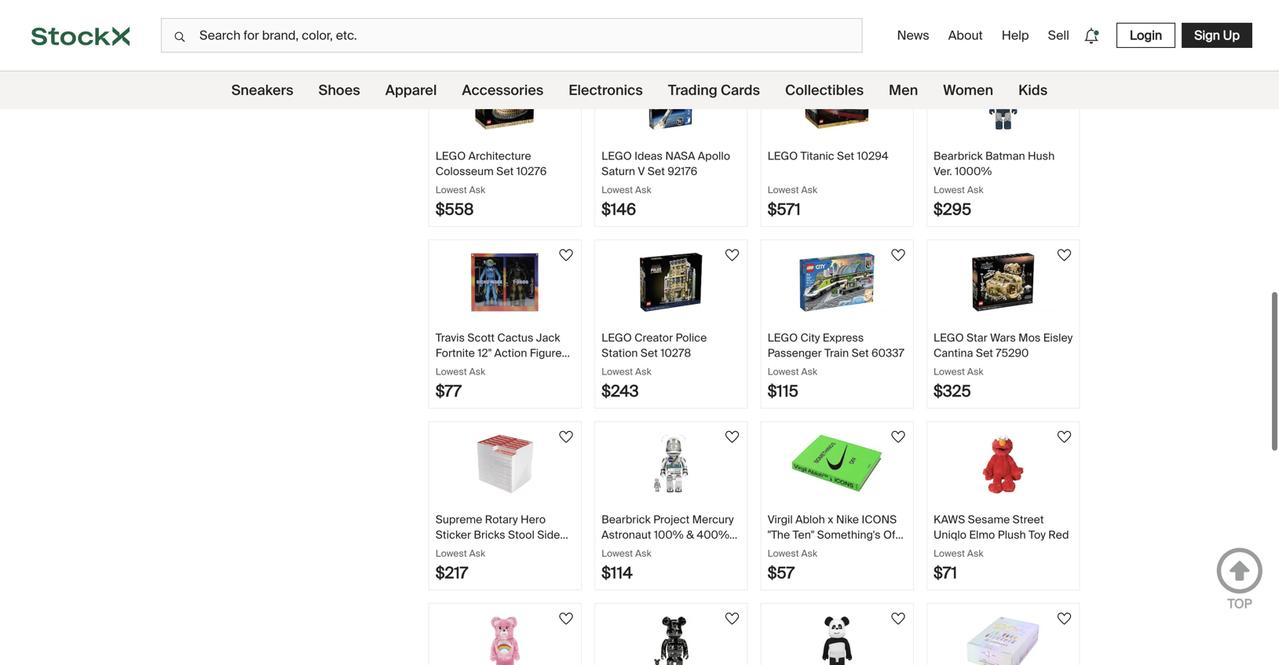 Task type: vqa. For each thing, say whether or not it's contained in the screenshot.


Task type: locate. For each thing, give the bounding box(es) containing it.
lego for $115
[[768, 331, 798, 345]]

sell
[[1048, 27, 1069, 44]]

trading cards link
[[668, 71, 760, 109]]

bearbrick for set
[[602, 512, 651, 527]]

1 vertical spatial red
[[466, 543, 486, 557]]

1 horizontal spatial bearbrick
[[934, 149, 983, 163]]

v
[[638, 164, 645, 178]]

sticker
[[436, 528, 471, 542]]

lego architecture colosseum set 10276 image
[[450, 71, 560, 130]]

bearbrick
[[934, 149, 983, 163], [602, 512, 651, 527]]

lowest inside lego architecture colosseum set 10276 lowest ask $558
[[436, 184, 467, 196]]

express
[[823, 331, 864, 345]]

100%
[[654, 528, 684, 542]]

lego inside lego city express passenger train set 60337 lowest ask $115
[[768, 331, 798, 345]]

lowest ask $571
[[768, 184, 817, 219]]

something's
[[817, 528, 881, 542]]

red down bricks
[[466, 543, 486, 557]]

92176
[[668, 164, 698, 178]]

ask inside bearbrick batman hush ver. 1000% lowest ask $295
[[967, 184, 984, 196]]

ask down the 12"
[[469, 366, 485, 378]]

lowest up $114 in the bottom left of the page
[[602, 547, 633, 560]]

uniqlo
[[934, 528, 967, 542]]

$146
[[602, 199, 636, 219]]

ask down elmo
[[967, 547, 984, 560]]

about
[[948, 27, 983, 44]]

set down architecture
[[496, 164, 514, 178]]

bearbrick jean-michel basquiat #8 100% & 400% set image
[[616, 616, 726, 665]]

kaws sesame street uniqlo elmo plush toy red lowest ask $71
[[934, 512, 1069, 583]]

lowest inside bearbrick batman hush ver. 1000% lowest ask $295
[[934, 184, 965, 196]]

icons
[[862, 512, 897, 527]]

ask down passenger
[[801, 366, 817, 378]]

set down "star"
[[976, 346, 993, 360]]

lowest down "ver."
[[934, 184, 965, 196]]

$182
[[436, 18, 470, 38]]

lowest down the uniqlo
[[934, 547, 965, 560]]

ask inside lego ideas nasa apollo saturn v set 92176 lowest ask $146
[[635, 184, 651, 196]]

$25
[[768, 18, 796, 38]]

lego creator police station set 10278 lowest ask $243
[[602, 331, 707, 401]]

lego
[[436, 149, 466, 163], [602, 149, 632, 163], [768, 149, 798, 163], [602, 331, 632, 345], [768, 331, 798, 345], [934, 331, 964, 345]]

follow image
[[557, 64, 576, 83], [889, 246, 908, 265], [1055, 246, 1074, 265], [723, 428, 742, 446], [1055, 428, 1074, 446]]

lego architecture colosseum set 10276 lowest ask $558
[[436, 149, 547, 219]]

0 vertical spatial red
[[1048, 528, 1069, 542]]

lego left titanic
[[768, 149, 798, 163]]

collectibles link
[[785, 71, 864, 109]]

elmo
[[969, 528, 995, 542]]

ask down colosseum
[[469, 184, 485, 196]]

notification unread icon image
[[1080, 25, 1102, 47]]

$182 link
[[429, 0, 581, 44]]

ask inside lowest ask $571
[[801, 184, 817, 196]]

bearbrick inside bearbrick project mercury astronaut 100% & 400% set
[[602, 512, 651, 527]]

bearbrick series 42 sealed case 100% (24 blind boxes) image
[[948, 616, 1058, 665]]

electronics link
[[569, 71, 643, 109]]

kids
[[1019, 81, 1048, 99]]

ver.
[[934, 164, 952, 178]]

lego up cantina
[[934, 331, 964, 345]]

police
[[676, 331, 707, 345]]

$57
[[768, 563, 795, 583]]

product category switcher element
[[0, 71, 1279, 109]]

lowest inside lowest ask $77
[[436, 366, 467, 378]]

1 vertical spatial bearbrick
[[602, 512, 651, 527]]

set right v
[[648, 164, 665, 178]]

$686 link
[[927, 0, 1079, 44]]

set down express
[[852, 346, 869, 360]]

bearbrick project mercury astronaut 100% & 400% set image
[[616, 435, 726, 494]]

ideas
[[635, 149, 663, 163]]

virgil abloh x nike icons "the ten" something's off book image
[[782, 435, 892, 494]]

1 horizontal spatial red
[[1048, 528, 1069, 542]]

set down creator
[[641, 346, 658, 360]]

news link
[[891, 21, 936, 50]]

lego for $558
[[436, 149, 466, 163]]

lowest inside lego ideas nasa apollo saturn v set 92176 lowest ask $146
[[602, 184, 633, 196]]

lego up station
[[602, 331, 632, 345]]

bearbrick for $295
[[934, 149, 983, 163]]

off
[[883, 528, 899, 542]]

ten"
[[793, 528, 815, 542]]

lowest inside 'lowest ask $114'
[[602, 547, 633, 560]]

lego for $146
[[602, 149, 632, 163]]

bricks
[[474, 528, 505, 542]]

follow image
[[723, 64, 742, 83], [889, 64, 908, 83], [1055, 64, 1074, 83], [557, 246, 576, 265], [723, 246, 742, 265], [557, 428, 576, 446], [889, 428, 908, 446], [557, 609, 576, 628], [723, 609, 742, 628], [889, 609, 908, 628], [1055, 609, 1074, 628]]

mercury
[[692, 512, 734, 527]]

lowest up $571
[[768, 184, 799, 196]]

400%
[[697, 528, 729, 542]]

ask down v
[[635, 184, 651, 196]]

ask inside lego city express passenger train set 60337 lowest ask $115
[[801, 366, 817, 378]]

red
[[1048, 528, 1069, 542], [466, 543, 486, 557]]

0 vertical spatial bearbrick
[[934, 149, 983, 163]]

lowest down fortnite
[[436, 366, 467, 378]]

architecture
[[469, 149, 531, 163]]

lowest ask $114
[[602, 547, 651, 583]]

lego up saturn
[[602, 149, 632, 163]]

ask down cantina
[[967, 366, 984, 378]]

news
[[897, 27, 930, 44]]

women link
[[943, 71, 993, 109]]

follow image for $71
[[1055, 428, 1074, 446]]

bearbrick inside bearbrick batman hush ver. 1000% lowest ask $295
[[934, 149, 983, 163]]

lowest down "the
[[768, 547, 799, 560]]

lowest ask $57
[[768, 547, 817, 583]]

lego creator police station set 10278 image
[[616, 253, 726, 312]]

follow image for $114
[[723, 428, 742, 446]]

lowest inside lowest ask $57
[[768, 547, 799, 560]]

hush
[[1028, 149, 1055, 163]]

supreme rotary hero sticker bricks stool side table red
[[436, 512, 560, 557]]

lowest down cantina
[[934, 366, 965, 378]]

lowest up $558
[[436, 184, 467, 196]]

login button
[[1117, 23, 1176, 48]]

eisley
[[1043, 331, 1073, 345]]

back to top image
[[1216, 547, 1263, 594]]

0 horizontal spatial red
[[466, 543, 486, 557]]

figure
[[530, 346, 562, 360]]

ask down bricks
[[469, 547, 485, 560]]

login
[[1130, 27, 1162, 44]]

travis
[[436, 331, 465, 345]]

ask down ten"
[[801, 547, 817, 560]]

red right toy
[[1048, 528, 1069, 542]]

10294
[[857, 149, 889, 163]]

lego inside lego creator police station set 10278 lowest ask $243
[[602, 331, 632, 345]]

virgil abloh x nike icons "the ten" something's off book
[[768, 512, 899, 557]]

lego ideas nasa apollo saturn v set 92176 image
[[616, 71, 726, 130]]

trading
[[668, 81, 718, 99]]

saturn
[[602, 164, 635, 178]]

bearbrick up 1000%
[[934, 149, 983, 163]]

$77
[[436, 381, 462, 401]]

ask down station
[[635, 366, 651, 378]]

city
[[801, 331, 820, 345]]

lowest up $115 at right bottom
[[768, 366, 799, 378]]

follow image for $325
[[1055, 246, 1074, 265]]

abloh
[[796, 512, 825, 527]]

up
[[1223, 27, 1240, 44]]

lowest down saturn
[[602, 184, 633, 196]]

virgil
[[768, 512, 793, 527]]

bearbrick batman hush ver. 1000% lowest ask $295
[[934, 149, 1055, 219]]

lowest down sticker
[[436, 547, 467, 560]]

0 horizontal spatial bearbrick
[[602, 512, 651, 527]]

lowest inside lego creator police station set 10278 lowest ask $243
[[602, 366, 633, 378]]

lowest down station
[[602, 366, 633, 378]]

lego up colosseum
[[436, 149, 466, 163]]

ask inside lego creator police station set 10278 lowest ask $243
[[635, 366, 651, 378]]

lego up passenger
[[768, 331, 798, 345]]

ask down titanic
[[801, 184, 817, 196]]

kaws
[[934, 512, 965, 527]]

lego inside lego architecture colosseum set 10276 lowest ask $558
[[436, 149, 466, 163]]

set inside lego city express passenger train set 60337 lowest ask $115
[[852, 346, 869, 360]]

set down astronaut
[[602, 543, 619, 557]]

lego inside lego ideas nasa apollo saturn v set 92176 lowest ask $146
[[602, 149, 632, 163]]

toy
[[1029, 528, 1046, 542]]

nasa
[[665, 149, 695, 163]]

nike
[[836, 512, 859, 527]]

$295
[[934, 199, 972, 219]]

travis scott cactus jack fortnite 12" action figure duo set image
[[450, 253, 560, 312]]

street
[[1013, 512, 1044, 527]]

lego ideas nasa apollo saturn v set 92176 lowest ask $146
[[602, 149, 730, 219]]

kaws sesame street uniqlo elmo plush toy red image
[[948, 435, 1058, 494]]

$325
[[934, 381, 971, 401]]

bearbrick up astronaut
[[602, 512, 651, 527]]

12"
[[478, 346, 492, 360]]

lego inside lego star wars mos eisley cantina set 75290 lowest ask $325
[[934, 331, 964, 345]]

set down fortnite
[[459, 361, 476, 375]]

ask down 1000%
[[967, 184, 984, 196]]

lego titanic set 10294
[[768, 149, 889, 163]]

10276
[[516, 164, 547, 178]]

1000%
[[955, 164, 992, 178]]

lego city express passenger train set 60337 image
[[782, 253, 892, 312]]

set left the 10294
[[837, 149, 854, 163]]

cantina
[[934, 346, 973, 360]]

ask down astronaut
[[635, 547, 651, 560]]



Task type: describe. For each thing, give the bounding box(es) containing it.
bearbrick batman hush ver. 1000% image
[[948, 71, 1058, 130]]

$114
[[602, 563, 633, 583]]

bearbrick x care bears cheer bear costume ver. 400% pink image
[[450, 616, 560, 665]]

$243
[[602, 381, 639, 401]]

lego titanic set 10294 image
[[782, 71, 892, 130]]

accessories
[[462, 81, 544, 99]]

sneakers link
[[231, 71, 293, 109]]

shoes link
[[319, 71, 360, 109]]

ask inside lego star wars mos eisley cantina set 75290 lowest ask $325
[[967, 366, 984, 378]]

ask inside 'lowest ask $114'
[[635, 547, 651, 560]]

$25 link
[[761, 0, 913, 44]]

travis scott cactus jack fortnite 12" action figure duo set
[[436, 331, 562, 375]]

sneakers
[[231, 81, 293, 99]]

lowest inside kaws sesame street uniqlo elmo plush toy red lowest ask $71
[[934, 547, 965, 560]]

colosseum
[[436, 164, 494, 178]]

lowest ask $217
[[436, 547, 485, 583]]

sign
[[1194, 27, 1220, 44]]

Search... search field
[[161, 18, 863, 53]]

apparel link
[[385, 71, 437, 109]]

$558
[[436, 199, 474, 219]]

$571
[[768, 199, 801, 219]]

about link
[[942, 21, 989, 50]]

women
[[943, 81, 993, 99]]

lego city express passenger train set 60337 lowest ask $115
[[768, 331, 904, 401]]

$686
[[934, 18, 972, 38]]

bearbrick project mercury astronaut 100% & 400% set
[[602, 512, 734, 557]]

ask inside lego architecture colosseum set 10276 lowest ask $558
[[469, 184, 485, 196]]

passenger
[[768, 346, 822, 360]]

set inside lego architecture colosseum set 10276 lowest ask $558
[[496, 164, 514, 178]]

top
[[1228, 596, 1252, 612]]

project
[[653, 512, 690, 527]]

supreme rotary hero sticker bricks stool side table red image
[[450, 435, 560, 494]]

x
[[828, 512, 834, 527]]

titanic
[[801, 149, 834, 163]]

sell link
[[1042, 21, 1076, 50]]

shoes
[[319, 81, 360, 99]]

duo
[[436, 361, 456, 375]]

help link
[[996, 21, 1035, 50]]

astronaut
[[602, 528, 651, 542]]

lowest inside lego city express passenger train set 60337 lowest ask $115
[[768, 366, 799, 378]]

side
[[537, 528, 560, 542]]

set inside 'travis scott cactus jack fortnite 12" action figure duo set'
[[459, 361, 476, 375]]

kids link
[[1019, 71, 1048, 109]]

trading cards
[[668, 81, 760, 99]]

set inside lego star wars mos eisley cantina set 75290 lowest ask $325
[[976, 346, 993, 360]]

men
[[889, 81, 918, 99]]

cactus
[[497, 331, 533, 345]]

fortnite
[[436, 346, 475, 360]]

lego for $243
[[602, 331, 632, 345]]

wars
[[990, 331, 1016, 345]]

apparel
[[385, 81, 437, 99]]

stool
[[508, 528, 535, 542]]

stockx logo link
[[0, 0, 161, 71]]

ask inside lowest ask $77
[[469, 366, 485, 378]]

set inside lego creator police station set 10278 lowest ask $243
[[641, 346, 658, 360]]

set inside bearbrick project mercury astronaut 100% & 400% set
[[602, 543, 619, 557]]

lowest ask $77
[[436, 366, 485, 401]]

table
[[436, 543, 463, 557]]

stockx logo image
[[31, 27, 130, 46]]

train
[[825, 346, 849, 360]]

red inside supreme rotary hero sticker bricks stool side table red
[[466, 543, 486, 557]]

sesame
[[968, 512, 1010, 527]]

ask inside lowest ask $217
[[469, 547, 485, 560]]

book
[[768, 543, 794, 557]]

jack
[[536, 331, 560, 345]]

cards
[[721, 81, 760, 99]]

mos
[[1019, 331, 1041, 345]]

collectibles
[[785, 81, 864, 99]]

follow image for $115
[[889, 246, 908, 265]]

lego star wars mos eisley cantina set 75290 image
[[948, 253, 1058, 312]]

lowest inside lowest ask $571
[[768, 184, 799, 196]]

$71
[[934, 563, 957, 583]]

scott
[[467, 331, 495, 345]]

lego star wars mos eisley cantina set 75290 lowest ask $325
[[934, 331, 1073, 401]]

ask inside lowest ask $57
[[801, 547, 817, 560]]

help
[[1002, 27, 1029, 44]]

plush
[[998, 528, 1026, 542]]

lego for $325
[[934, 331, 964, 345]]

set inside lego ideas nasa apollo saturn v set 92176 lowest ask $146
[[648, 164, 665, 178]]

bearbrick x clot panda 1000% image
[[782, 616, 892, 665]]

red inside kaws sesame street uniqlo elmo plush toy red lowest ask $71
[[1048, 528, 1069, 542]]

lowest inside lego star wars mos eisley cantina set 75290 lowest ask $325
[[934, 366, 965, 378]]

follow image for $558
[[557, 64, 576, 83]]

lowest inside lowest ask $217
[[436, 547, 467, 560]]

creator
[[635, 331, 673, 345]]

men link
[[889, 71, 918, 109]]

station
[[602, 346, 638, 360]]

ask inside kaws sesame street uniqlo elmo plush toy red lowest ask $71
[[967, 547, 984, 560]]

batman
[[985, 149, 1025, 163]]

rotary
[[485, 512, 518, 527]]

sign up button
[[1182, 23, 1253, 48]]

hero
[[521, 512, 546, 527]]

star
[[967, 331, 988, 345]]

$55
[[602, 18, 630, 38]]

$217
[[436, 563, 468, 583]]

"the
[[768, 528, 790, 542]]



